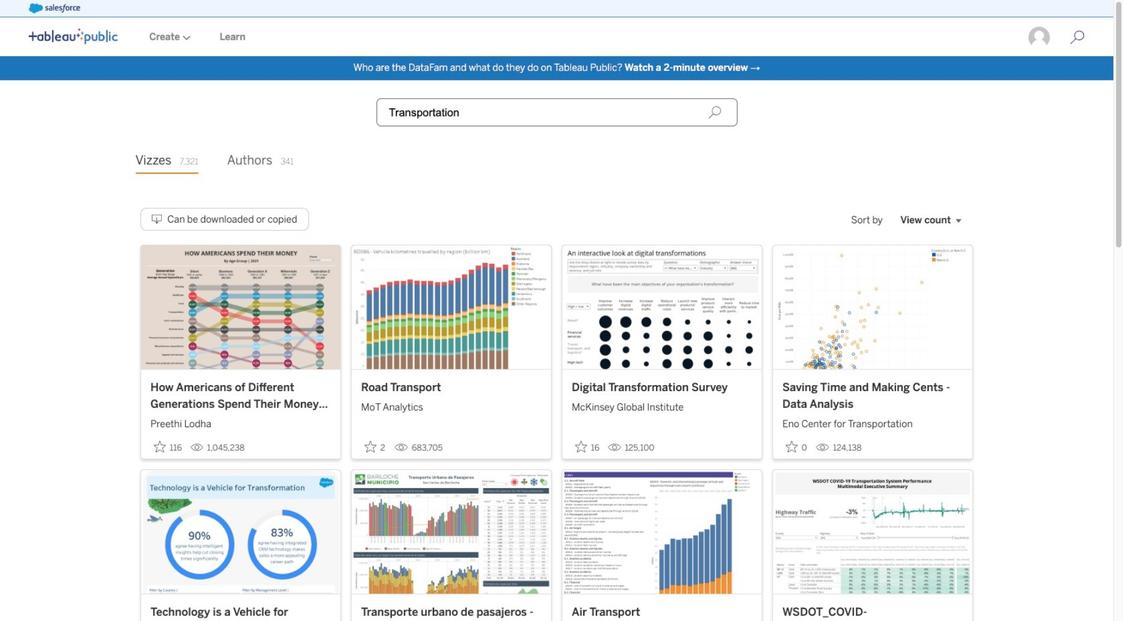 Task type: describe. For each thing, give the bounding box(es) containing it.
2 add favorite image from the left
[[576, 441, 588, 453]]

2 add favorite image from the left
[[787, 441, 799, 453]]

create image
[[180, 35, 191, 40]]

logo image
[[29, 28, 118, 44]]

1 add favorite image from the left
[[154, 441, 166, 453]]



Task type: vqa. For each thing, say whether or not it's contained in the screenshot.
the Favorite button image at top
no



Task type: locate. For each thing, give the bounding box(es) containing it.
1 horizontal spatial add favorite image
[[576, 441, 588, 453]]

search image
[[709, 106, 722, 119]]

workbook thumbnail image
[[141, 245, 341, 369], [352, 245, 552, 369], [563, 245, 762, 369], [773, 245, 973, 369], [141, 470, 341, 594], [352, 470, 552, 594], [563, 470, 762, 594], [773, 470, 973, 594]]

Search input field
[[376, 98, 738, 127]]

add favorite image
[[154, 441, 166, 453], [576, 441, 588, 453]]

1 add favorite image from the left
[[365, 441, 377, 453]]

gary.orlando image
[[1029, 26, 1052, 49]]

add favorite image
[[365, 441, 377, 453], [787, 441, 799, 453]]

go to search image
[[1056, 30, 1100, 45]]

0 horizontal spatial add favorite image
[[365, 441, 377, 453]]

salesforce logo image
[[29, 4, 81, 13]]

3 add favorite button from the left
[[572, 437, 604, 457]]

0 horizontal spatial add favorite image
[[154, 441, 166, 453]]

1 add favorite button from the left
[[151, 437, 186, 457]]

2 add favorite button from the left
[[361, 437, 390, 457]]

1 horizontal spatial add favorite image
[[787, 441, 799, 453]]

4 add favorite button from the left
[[783, 437, 812, 457]]

Add Favorite button
[[151, 437, 186, 457], [361, 437, 390, 457], [572, 437, 604, 457], [783, 437, 812, 457]]



